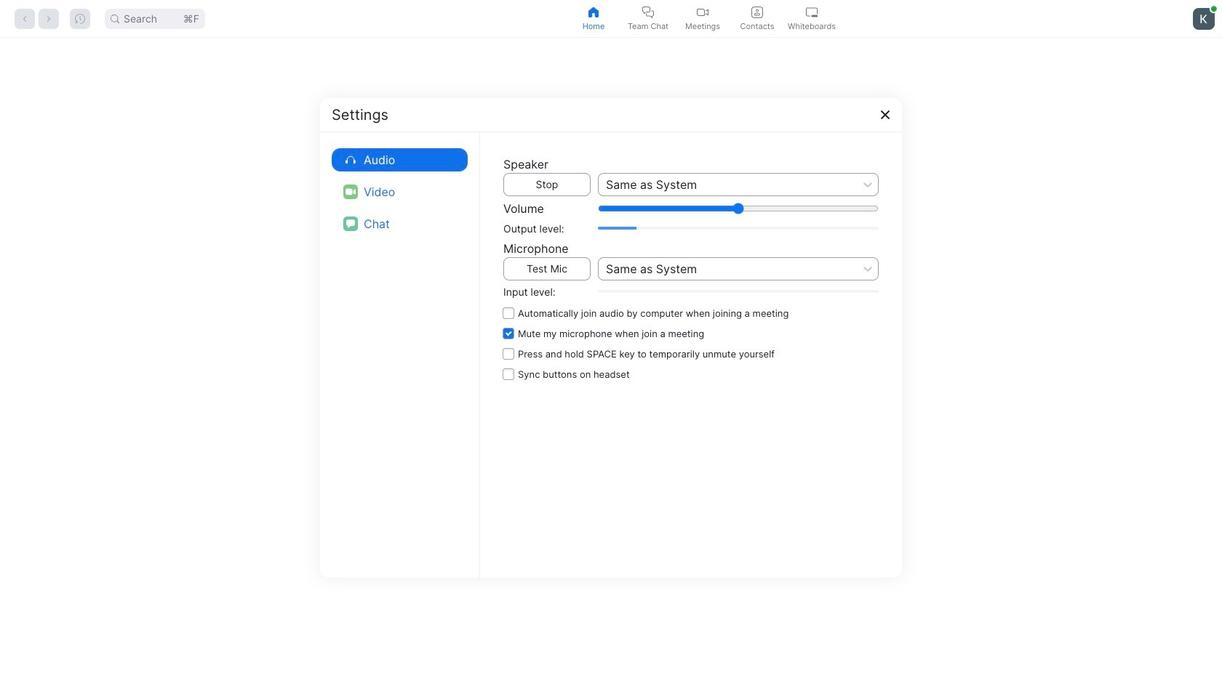 Task type: vqa. For each thing, say whether or not it's contained in the screenshot.
the Profile Contact icon
yes



Task type: locate. For each thing, give the bounding box(es) containing it.
settings tab list
[[332, 144, 468, 240]]

online image
[[1211, 6, 1217, 11]]

online image
[[1211, 6, 1217, 11]]

0 vertical spatial progress bar
[[598, 227, 879, 230]]

home small image
[[588, 6, 599, 18]]

plus squircle image
[[489, 268, 521, 300]]

tab panel
[[0, 38, 1222, 676]]

headphone image
[[343, 152, 358, 167], [346, 155, 356, 165]]

video on image
[[697, 6, 708, 18], [343, 184, 358, 199], [346, 187, 356, 197]]

chat image
[[343, 216, 358, 231]]

None checkbox
[[503, 303, 879, 323], [503, 364, 879, 384], [503, 303, 879, 323], [503, 364, 879, 384]]

None range field
[[598, 203, 879, 214]]

magnifier image
[[111, 14, 119, 23], [111, 14, 119, 23]]

progress bar
[[598, 227, 879, 230], [598, 290, 879, 293]]

1 progress bar from the top
[[598, 227, 879, 230]]

2 progress bar from the top
[[598, 290, 879, 293]]

close image
[[879, 109, 891, 120]]

chat image
[[346, 219, 355, 228]]

whiteboard small image
[[806, 6, 818, 18], [806, 6, 818, 18]]

team chat image
[[642, 6, 654, 18]]

team chat image
[[642, 6, 654, 18]]

1 vertical spatial progress bar
[[598, 290, 879, 293]]

home small image
[[588, 6, 599, 18]]

tab list
[[566, 0, 839, 37]]

profile contact image
[[751, 6, 763, 18], [751, 6, 763, 18]]

None checkbox
[[503, 323, 879, 344], [503, 344, 879, 364], [503, 323, 879, 344], [503, 344, 879, 364]]

video on image
[[697, 6, 708, 18]]



Task type: describe. For each thing, give the bounding box(es) containing it.
close image
[[879, 109, 891, 120]]

plus squircle image
[[489, 268, 521, 300]]



